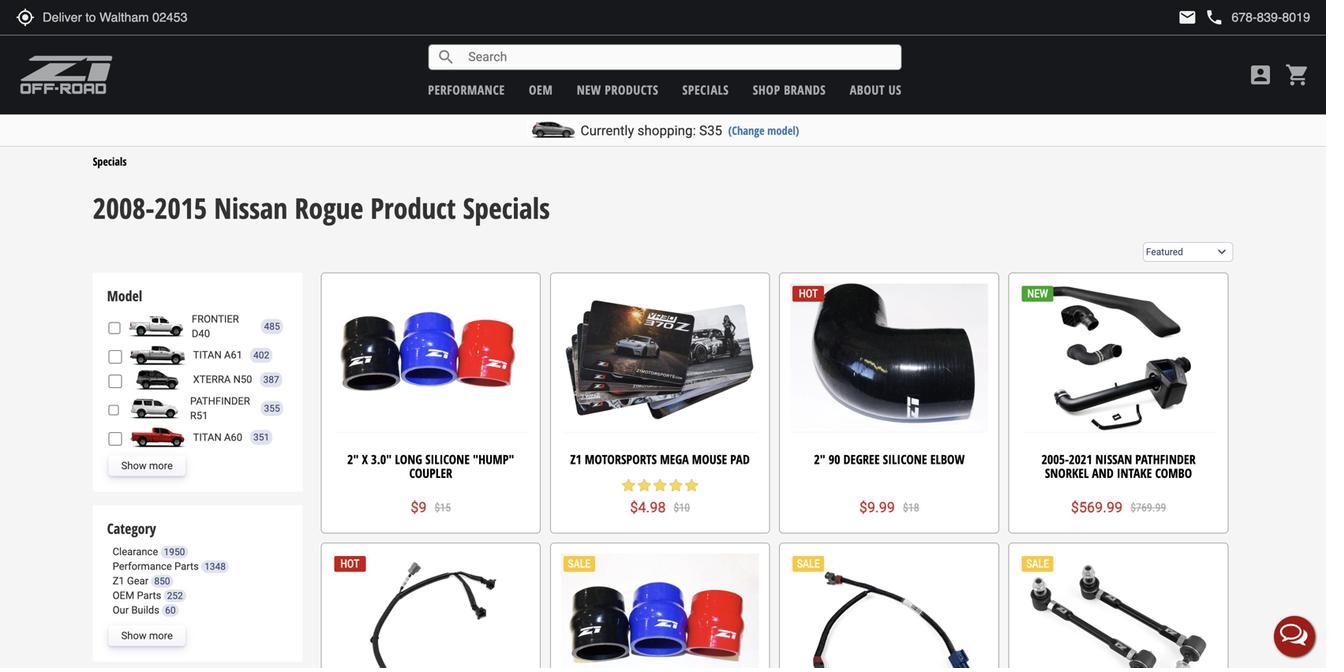 Task type: vqa. For each thing, say whether or not it's contained in the screenshot.


Task type: describe. For each thing, give the bounding box(es) containing it.
2" 90 degree silicone elbow
[[814, 451, 965, 468]]

my_location
[[16, 8, 35, 27]]

shop brands link
[[753, 81, 826, 98]]

$9 $15
[[411, 500, 451, 516]]

mail
[[1178, 8, 1197, 27]]

currently shopping: s35 (change model)
[[581, 123, 799, 139]]

355
[[264, 403, 280, 414]]

snorkel
[[1045, 465, 1089, 482]]

0 horizontal spatial specials
[[93, 154, 127, 169]]

xterra n50
[[193, 374, 252, 386]]

account_box
[[1248, 62, 1274, 88]]

shopping_cart
[[1285, 62, 1311, 88]]

us
[[889, 81, 902, 98]]

mouse
[[692, 451, 727, 468]]

star star star star star $4.98 $10
[[621, 478, 700, 516]]

n50
[[233, 374, 252, 386]]

1950
[[164, 547, 185, 558]]

pad
[[730, 451, 750, 468]]

387
[[263, 375, 279, 386]]

more for model
[[149, 460, 173, 472]]

clearance
[[113, 546, 158, 558]]

our
[[113, 605, 129, 617]]

2 star from the left
[[637, 478, 652, 494]]

more for category
[[149, 630, 173, 642]]

4 star from the left
[[668, 478, 684, 494]]

$18
[[903, 502, 920, 515]]

z1 inside category clearance 1950 performance parts 1348 z1 gear 850 oem parts 252 our builds 60
[[113, 576, 124, 587]]

category
[[107, 520, 156, 539]]

model)
[[768, 123, 799, 138]]

intake
[[1117, 465, 1152, 482]]

$769.99
[[1131, 502, 1166, 515]]

$15
[[435, 502, 451, 515]]

specials link
[[93, 154, 127, 169]]

show more button for category
[[109, 626, 185, 647]]

90
[[829, 451, 840, 468]]

elbow
[[931, 451, 965, 468]]

new products
[[577, 81, 659, 98]]

rogue
[[295, 189, 363, 227]]

2" x 3.0" long silicone "hump" coupler
[[347, 451, 514, 482]]

account_box link
[[1244, 62, 1277, 88]]

nissan for pathfinder
[[1096, 451, 1133, 468]]

performance link
[[428, 81, 505, 98]]

351
[[253, 432, 269, 443]]

about us
[[850, 81, 902, 98]]

2021
[[1069, 451, 1093, 468]]

850
[[154, 576, 170, 587]]

mega
[[660, 451, 689, 468]]

oem inside category clearance 1950 performance parts 1348 z1 gear 850 oem parts 252 our builds 60
[[113, 590, 134, 602]]

shop
[[753, 81, 781, 98]]

new
[[577, 81, 601, 98]]

shopping_cart link
[[1281, 62, 1311, 88]]

xterra
[[193, 374, 231, 386]]

frontier
[[192, 313, 239, 325]]

2 silicone from the left
[[883, 451, 927, 468]]

phone
[[1205, 8, 1224, 27]]

2008-2015 nissan rogue product specials
[[93, 189, 550, 227]]

titan for titan a60
[[193, 432, 222, 444]]

oem link
[[529, 81, 553, 98]]

Search search field
[[456, 45, 901, 69]]

a60
[[224, 432, 242, 444]]

$569.99
[[1071, 500, 1123, 516]]

silicone inside 2" x 3.0" long silicone "hump" coupler
[[425, 451, 470, 468]]

and
[[1092, 465, 1114, 482]]

5 star from the left
[[684, 478, 700, 494]]

specials link
[[683, 81, 729, 98]]

$569.99 $769.99
[[1071, 500, 1166, 516]]

2" for 2" x 3.0" long silicone "hump" coupler
[[347, 451, 359, 468]]

2005-2021 nissan pathfinder snorkel and intake combo
[[1042, 451, 1196, 482]]

$9
[[411, 500, 427, 516]]

485
[[264, 321, 280, 332]]

pathfinder r51
[[190, 395, 250, 422]]

r51
[[190, 410, 208, 422]]

nissan pathfinder r51 2005 2006 2007 2008 2009 2010 2011 2012 vq40de vk56de 4.0l 5.6l s sl sv se le xe z1 off-road image
[[123, 399, 186, 419]]

nissan frontier d40 2005 2006 2007 2008 2009 2010 2011 2012 2013 2014 2015 2016 2017 2018 2019 2020 2021 vq40de vq38dd qr25de 4.0l 3.8l 2.5l s se sl sv le xe pro-4x offroad z1 off-road image
[[125, 316, 188, 337]]

z1 motorsports mega mouse pad
[[570, 451, 750, 468]]

degree
[[844, 451, 880, 468]]

nissan for rogue
[[214, 189, 288, 227]]



Task type: locate. For each thing, give the bounding box(es) containing it.
x
[[362, 451, 368, 468]]

show more button for model
[[109, 456, 185, 477]]

nissan titan a60 2004 2005 2006 2007 2008 2009 2010 2011 2012 2013 2014 2015 vk56de 5.6l s se sv sl le xe pro-4x offroad z1 off-road image
[[126, 428, 189, 448]]

shopping:
[[638, 123, 696, 139]]

402
[[253, 350, 269, 361]]

2" left '90' at the right of the page
[[814, 451, 826, 468]]

(change
[[728, 123, 765, 138]]

2008-
[[93, 189, 154, 227]]

0 vertical spatial z1
[[570, 451, 582, 468]]

titan for titan a61
[[193, 349, 222, 361]]

2 2" from the left
[[814, 451, 826, 468]]

0 horizontal spatial parts
[[137, 590, 161, 602]]

show more down the nissan titan a60 2004 2005 2006 2007 2008 2009 2010 2011 2012 2013 2014 2015 vk56de 5.6l s se sv sl le xe pro-4x offroad z1 off-road image
[[121, 460, 173, 472]]

combo
[[1155, 465, 1192, 482]]

2" left x
[[347, 451, 359, 468]]

nissan xterra n50 2005 2006 2007 2008 2009 2010 2011 2012 2013 2014 2015 vq40de 4.0l s se x pro-4x offroad z1 off-road image
[[126, 370, 189, 390]]

2005-
[[1042, 451, 1069, 468]]

titan down r51
[[193, 432, 222, 444]]

0 horizontal spatial silicone
[[425, 451, 470, 468]]

1 horizontal spatial 2"
[[814, 451, 826, 468]]

more down 60
[[149, 630, 173, 642]]

mail phone
[[1178, 8, 1224, 27]]

show more button down the nissan titan a60 2004 2005 2006 2007 2008 2009 2010 2011 2012 2013 2014 2015 vk56de 5.6l s se sv sl le xe pro-4x offroad z1 off-road image
[[109, 456, 185, 477]]

more down the nissan titan a60 2004 2005 2006 2007 2008 2009 2010 2011 2012 2013 2014 2015 vk56de 5.6l s se sv sl le xe pro-4x offroad z1 off-road image
[[149, 460, 173, 472]]

show more
[[121, 460, 173, 472], [121, 630, 173, 642]]

s35
[[699, 123, 723, 139]]

2 show from the top
[[121, 630, 147, 642]]

titan a60
[[193, 432, 242, 444]]

show more for category
[[121, 630, 173, 642]]

silicone right long
[[425, 451, 470, 468]]

builds
[[131, 605, 159, 617]]

specials
[[683, 81, 729, 98]]

titan
[[193, 349, 222, 361], [193, 432, 222, 444]]

1 vertical spatial show more
[[121, 630, 173, 642]]

1 horizontal spatial parts
[[174, 561, 199, 573]]

2 titan from the top
[[193, 432, 222, 444]]

1 vertical spatial oem
[[113, 590, 134, 602]]

1 show from the top
[[121, 460, 147, 472]]

a61
[[224, 349, 242, 361]]

0 horizontal spatial 2"
[[347, 451, 359, 468]]

nissan right 2021
[[1096, 451, 1133, 468]]

show down the nissan titan a60 2004 2005 2006 2007 2008 2009 2010 2011 2012 2013 2014 2015 vk56de 5.6l s se sv sl le xe pro-4x offroad z1 off-road image
[[121, 460, 147, 472]]

performance
[[113, 561, 172, 573]]

silicone
[[425, 451, 470, 468], [883, 451, 927, 468]]

1 titan from the top
[[193, 349, 222, 361]]

product
[[370, 189, 456, 227]]

oem left new
[[529, 81, 553, 98]]

1 horizontal spatial z1
[[570, 451, 582, 468]]

search
[[437, 48, 456, 67]]

silicone left elbow
[[883, 451, 927, 468]]

z1 left "motorsports"
[[570, 451, 582, 468]]

252
[[167, 591, 183, 602]]

1 horizontal spatial nissan
[[1096, 451, 1133, 468]]

model
[[107, 287, 142, 306]]

"hump"
[[473, 451, 514, 468]]

show more for model
[[121, 460, 173, 472]]

$9.99 $18
[[860, 500, 920, 516]]

2 more from the top
[[149, 630, 173, 642]]

1 horizontal spatial specials
[[463, 189, 550, 227]]

nissan right 2015
[[214, 189, 288, 227]]

None checkbox
[[109, 350, 122, 364], [109, 404, 119, 417], [109, 350, 122, 364], [109, 404, 119, 417]]

3 star from the left
[[652, 478, 668, 494]]

show for model
[[121, 460, 147, 472]]

1 vertical spatial show
[[121, 630, 147, 642]]

oem up our
[[113, 590, 134, 602]]

1 more from the top
[[149, 460, 173, 472]]

phone link
[[1205, 8, 1311, 27]]

0 horizontal spatial oem
[[113, 590, 134, 602]]

coupler
[[409, 465, 452, 482]]

d40
[[192, 328, 210, 340]]

nissan titan xd h61 2016 2017 2018 2019 2020 cummins diesel z1 off-road image
[[126, 345, 189, 366]]

1 vertical spatial parts
[[137, 590, 161, 602]]

0 vertical spatial parts
[[174, 561, 199, 573]]

2 show more button from the top
[[109, 626, 185, 647]]

parts down the 1950
[[174, 561, 199, 573]]

new products link
[[577, 81, 659, 98]]

0 horizontal spatial z1
[[113, 576, 124, 587]]

1 horizontal spatial silicone
[[883, 451, 927, 468]]

oem
[[529, 81, 553, 98], [113, 590, 134, 602]]

z1 left gear
[[113, 576, 124, 587]]

products
[[605, 81, 659, 98]]

1 vertical spatial titan
[[193, 432, 222, 444]]

2 show more from the top
[[121, 630, 173, 642]]

brands
[[784, 81, 826, 98]]

show down 'builds'
[[121, 630, 147, 642]]

1348
[[205, 562, 226, 573]]

1 vertical spatial specials
[[463, 189, 550, 227]]

0 vertical spatial specials
[[93, 154, 127, 169]]

0 vertical spatial titan
[[193, 349, 222, 361]]

$10
[[674, 502, 690, 515]]

nissan
[[214, 189, 288, 227], [1096, 451, 1133, 468]]

category clearance 1950 performance parts 1348 z1 gear 850 oem parts 252 our builds 60
[[107, 520, 226, 617]]

1 star from the left
[[621, 478, 637, 494]]

show
[[121, 460, 147, 472], [121, 630, 147, 642]]

0 vertical spatial show more button
[[109, 456, 185, 477]]

3.0"
[[371, 451, 392, 468]]

frontier d40
[[192, 313, 239, 340]]

about us link
[[850, 81, 902, 98]]

0 vertical spatial more
[[149, 460, 173, 472]]

2015
[[154, 189, 207, 227]]

0 vertical spatial oem
[[529, 81, 553, 98]]

None checkbox
[[109, 322, 121, 335], [109, 375, 122, 388], [109, 433, 122, 446], [109, 322, 121, 335], [109, 375, 122, 388], [109, 433, 122, 446]]

show more button down 'builds'
[[109, 626, 185, 647]]

1 vertical spatial more
[[149, 630, 173, 642]]

1 vertical spatial nissan
[[1096, 451, 1133, 468]]

1 vertical spatial z1
[[113, 576, 124, 587]]

about
[[850, 81, 885, 98]]

parts up 'builds'
[[137, 590, 161, 602]]

z1 motorsports logo image
[[20, 55, 113, 95]]

1 silicone from the left
[[425, 451, 470, 468]]

2" inside 2" x 3.0" long silicone "hump" coupler
[[347, 451, 359, 468]]

1 vertical spatial show more button
[[109, 626, 185, 647]]

1 show more button from the top
[[109, 456, 185, 477]]

long
[[395, 451, 422, 468]]

nissan inside the 2005-2021 nissan pathfinder snorkel and intake combo
[[1096, 451, 1133, 468]]

titan down d40
[[193, 349, 222, 361]]

shop brands
[[753, 81, 826, 98]]

z1
[[570, 451, 582, 468], [113, 576, 124, 587]]

0 vertical spatial nissan
[[214, 189, 288, 227]]

0 vertical spatial show
[[121, 460, 147, 472]]

gear
[[127, 576, 149, 587]]

0 vertical spatial show more
[[121, 460, 173, 472]]

pathfinder
[[1136, 451, 1196, 468]]

star
[[621, 478, 637, 494], [637, 478, 652, 494], [652, 478, 668, 494], [668, 478, 684, 494], [684, 478, 700, 494]]

motorsports
[[585, 451, 657, 468]]

60
[[165, 606, 176, 617]]

(change model) link
[[728, 123, 799, 138]]

currently
[[581, 123, 634, 139]]

0 horizontal spatial nissan
[[214, 189, 288, 227]]

1 horizontal spatial oem
[[529, 81, 553, 98]]

$9.99
[[860, 500, 895, 516]]

1 show more from the top
[[121, 460, 173, 472]]

show for category
[[121, 630, 147, 642]]

1 2" from the left
[[347, 451, 359, 468]]

performance
[[428, 81, 505, 98]]

titan a61
[[193, 349, 242, 361]]

show more down 'builds'
[[121, 630, 173, 642]]

mail link
[[1178, 8, 1197, 27]]

2"
[[347, 451, 359, 468], [814, 451, 826, 468]]

2" for 2" 90 degree silicone elbow
[[814, 451, 826, 468]]

$4.98
[[630, 500, 666, 516]]



